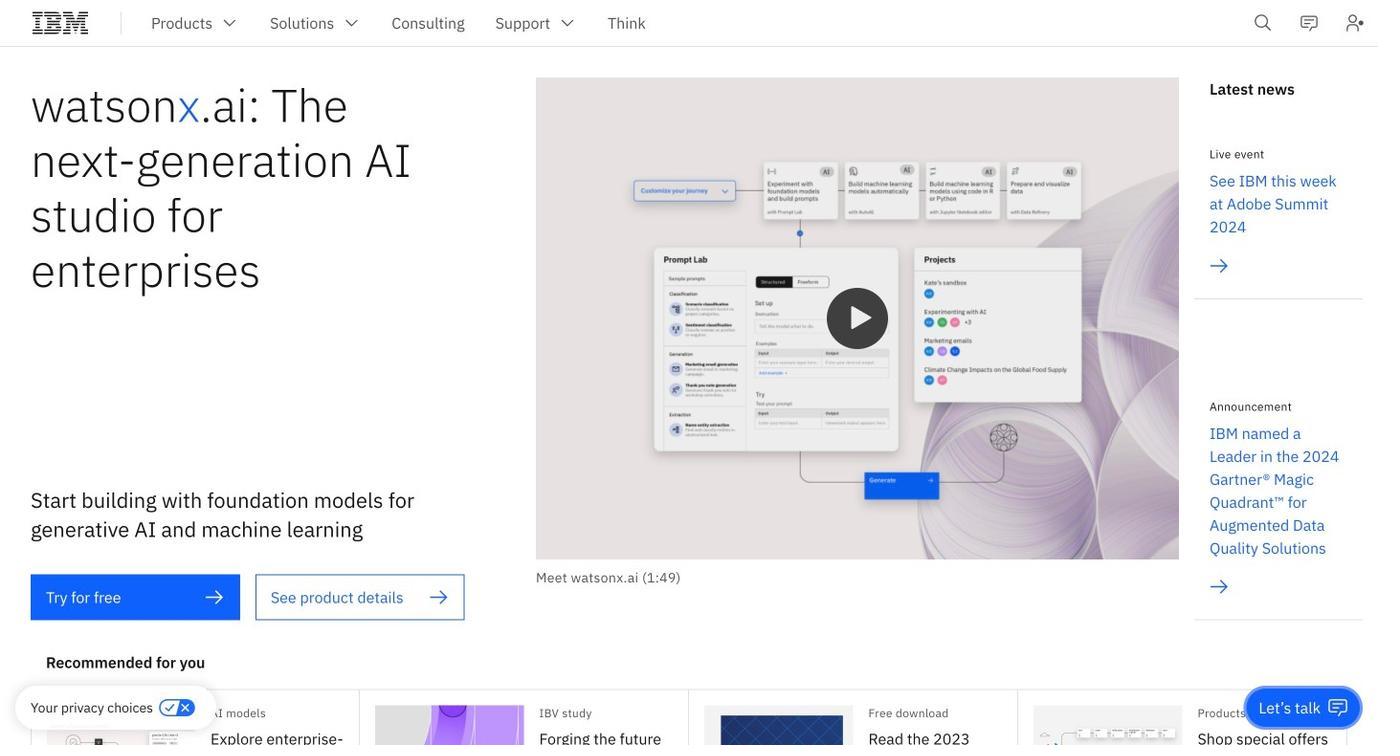 Task type: locate. For each thing, give the bounding box(es) containing it.
let's talk element
[[1259, 698, 1321, 719]]

your privacy choices element
[[31, 698, 153, 719]]



Task type: vqa. For each thing, say whether or not it's contained in the screenshot.
the Your privacy choices ELEMENT
yes



